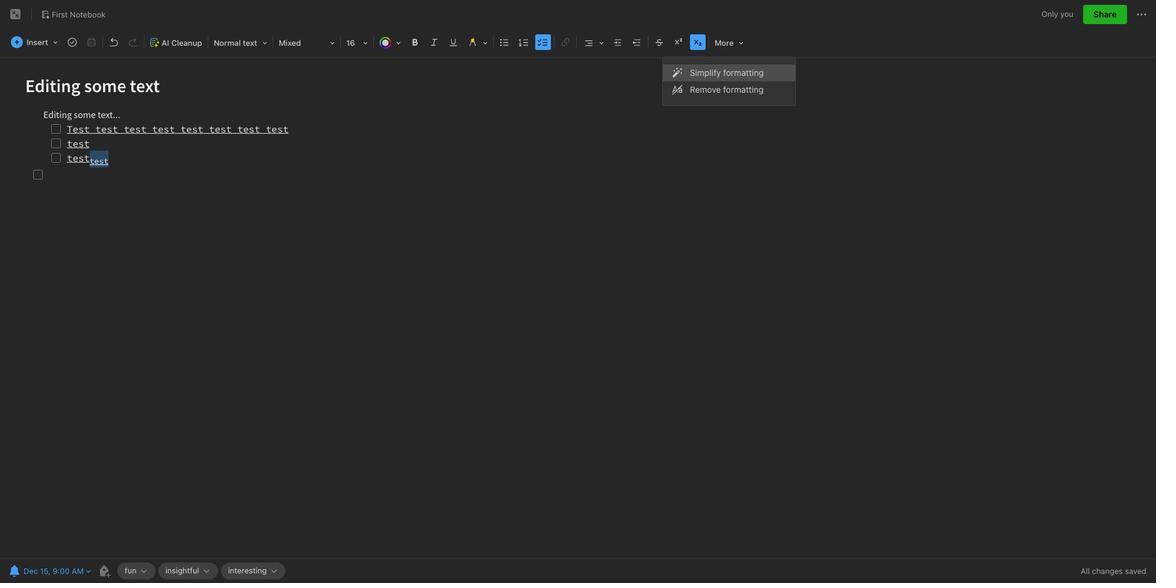 Task type: locate. For each thing, give the bounding box(es) containing it.
dec
[[23, 566, 38, 576]]

undo image
[[105, 34, 122, 51]]

Font family field
[[275, 34, 339, 51]]

interesting Tag actions field
[[267, 567, 278, 575]]

insightful Tag actions field
[[199, 567, 211, 575]]

all changes saved
[[1082, 566, 1147, 576]]

ai cleanup
[[162, 38, 202, 48]]

cleanup
[[171, 38, 202, 48]]

formatting
[[724, 67, 764, 78], [724, 84, 764, 95]]

changes
[[1093, 566, 1124, 576]]

note window element
[[0, 0, 1157, 583]]

simplify formatting
[[690, 67, 764, 78]]

More actions field
[[1135, 5, 1150, 24]]

16
[[346, 38, 355, 48]]

superscript image
[[671, 34, 687, 51]]

dropdown list menu
[[663, 64, 796, 98]]

interesting button
[[221, 563, 286, 580]]

Heading level field
[[210, 34, 272, 51]]

normal text
[[214, 38, 257, 48]]

first notebook button
[[37, 6, 110, 23]]

text
[[243, 38, 257, 48]]

remove formatting
[[690, 84, 764, 95]]

notebook
[[70, 9, 106, 19]]

0 vertical spatial formatting
[[724, 67, 764, 78]]

formatting inside 'link'
[[724, 67, 764, 78]]

formatting up remove formatting link
[[724, 67, 764, 78]]

outdent image
[[629, 34, 646, 51]]

1 formatting from the top
[[724, 67, 764, 78]]

Font size field
[[342, 34, 372, 51]]

all
[[1082, 566, 1091, 576]]

formatting for remove formatting
[[724, 84, 764, 95]]

formatting down simplify formatting 'link'
[[724, 84, 764, 95]]

Insert field
[[8, 34, 62, 51]]

first
[[52, 9, 68, 19]]

indent image
[[610, 34, 627, 51]]

insert
[[27, 37, 48, 47]]

2 formatting from the top
[[724, 84, 764, 95]]

fun Tag actions field
[[137, 567, 148, 575]]

share
[[1094, 9, 1118, 19]]

formatting for simplify formatting
[[724, 67, 764, 78]]

bold image
[[407, 34, 424, 51]]

first notebook
[[52, 9, 106, 19]]

Edit reminder field
[[6, 563, 92, 580]]

add tag image
[[97, 564, 112, 578]]

1 vertical spatial formatting
[[724, 84, 764, 95]]

saved
[[1126, 566, 1147, 576]]

dec 15, 9:00 am button
[[6, 563, 85, 580]]



Task type: vqa. For each thing, say whether or not it's contained in the screenshot.
2nd Formatting from the bottom of the Dropdown List MENU
yes



Task type: describe. For each thing, give the bounding box(es) containing it.
Note Editor text field
[[0, 58, 1157, 559]]

you
[[1061, 9, 1074, 19]]

am
[[72, 566, 84, 576]]

mixed
[[279, 38, 301, 48]]

more
[[715, 38, 734, 48]]

insightful button
[[158, 563, 218, 580]]

numbered list image
[[516, 34, 533, 51]]

insightful
[[166, 566, 199, 576]]

fun button
[[118, 563, 155, 580]]

ai cleanup button
[[146, 34, 207, 51]]

task image
[[64, 34, 81, 51]]

only you
[[1042, 9, 1074, 19]]

more actions image
[[1135, 7, 1150, 22]]

checklist image
[[535, 34, 552, 51]]

9:00
[[53, 566, 70, 576]]

underline image
[[445, 34, 462, 51]]

Font color field
[[375, 34, 405, 51]]

interesting
[[228, 566, 267, 576]]

italic image
[[426, 34, 443, 51]]

simplify
[[690, 67, 721, 78]]

share button
[[1084, 5, 1128, 24]]

remove
[[690, 84, 721, 95]]

only
[[1042, 9, 1059, 19]]

remove formatting link
[[663, 81, 796, 98]]

15,
[[40, 566, 50, 576]]

collapse note image
[[8, 7, 23, 22]]

simplify formatting link
[[663, 64, 796, 81]]

dec 15, 9:00 am
[[23, 566, 84, 576]]

Highlight field
[[463, 34, 492, 51]]

Alignment field
[[578, 34, 609, 51]]

More field
[[711, 34, 748, 51]]

normal
[[214, 38, 241, 48]]

ai
[[162, 38, 169, 48]]

bulleted list image
[[496, 34, 513, 51]]

simplify formatting menu item
[[663, 64, 796, 81]]

strikethrough image
[[651, 34, 668, 51]]

fun
[[125, 566, 137, 576]]

subscript image
[[690, 34, 707, 51]]



